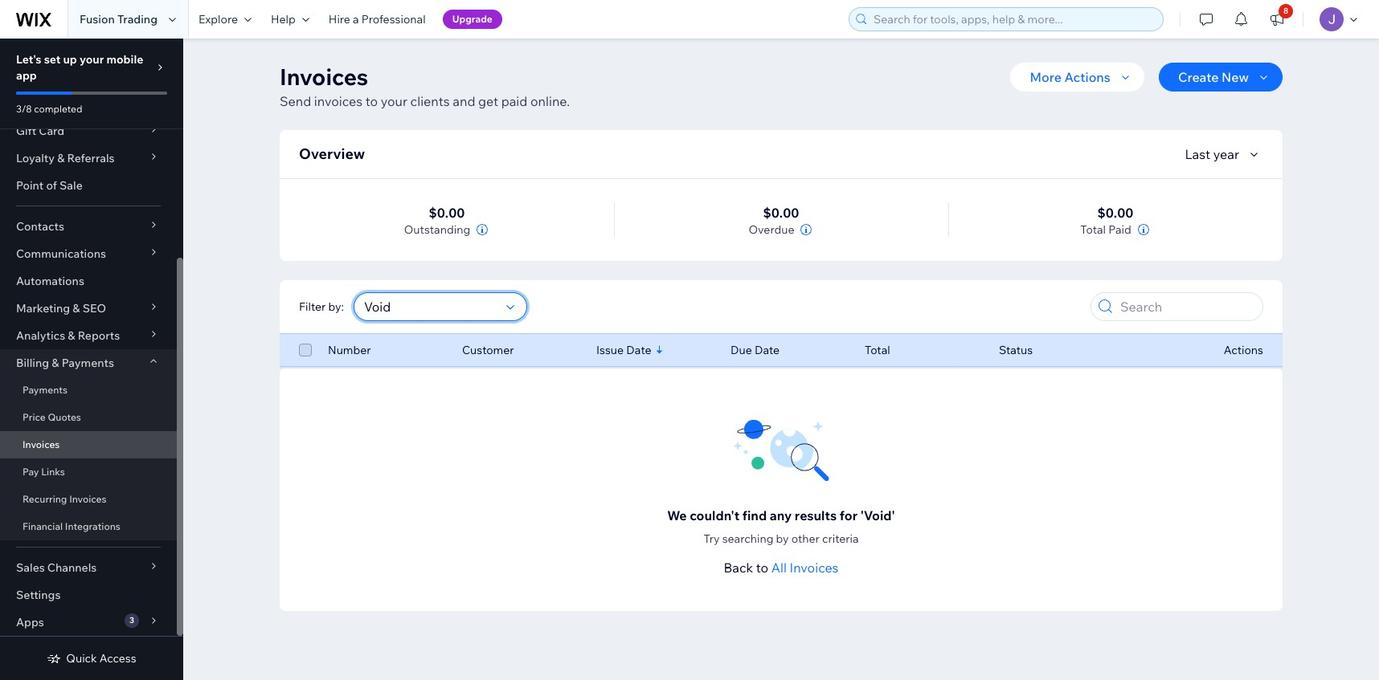 Task type: describe. For each thing, give the bounding box(es) containing it.
price quotes
[[23, 411, 81, 424]]

sidebar element
[[0, 0, 183, 681]]

more
[[1030, 69, 1062, 85]]

all
[[771, 560, 787, 576]]

hire a professional
[[329, 12, 426, 27]]

a
[[353, 12, 359, 27]]

quick access
[[66, 652, 136, 666]]

communications
[[16, 247, 106, 261]]

to inside invoices send invoices to your clients and get paid online.
[[365, 93, 378, 109]]

3/8 completed
[[16, 103, 82, 115]]

paid
[[501, 93, 528, 109]]

invoices link
[[0, 432, 177, 459]]

billing
[[16, 356, 49, 371]]

automations link
[[0, 268, 177, 295]]

year
[[1213, 146, 1239, 162]]

last year button
[[1185, 145, 1263, 164]]

payments link
[[0, 377, 177, 404]]

contacts button
[[0, 213, 177, 240]]

hire
[[329, 12, 350, 27]]

help
[[271, 12, 296, 27]]

payments inside dropdown button
[[62, 356, 114, 371]]

overview
[[299, 145, 365, 163]]

analytics
[[16, 329, 65, 343]]

clients
[[410, 93, 450, 109]]

3/8
[[16, 103, 32, 115]]

invoices down other in the right bottom of the page
[[790, 560, 839, 576]]

recurring
[[23, 493, 67, 506]]

links
[[41, 466, 65, 478]]

set
[[44, 52, 61, 67]]

'void'
[[860, 508, 895, 524]]

marketing & seo button
[[0, 295, 177, 322]]

Search field
[[1116, 293, 1258, 321]]

we couldn't find any results for 'void' try searching by other criteria
[[667, 508, 895, 547]]

explore
[[199, 12, 238, 27]]

due date
[[731, 343, 780, 358]]

gift card button
[[0, 117, 177, 145]]

any
[[770, 508, 792, 524]]

invoices up pay links
[[23, 439, 60, 451]]

& for billing
[[52, 356, 59, 371]]

quick access button
[[47, 652, 136, 666]]

new
[[1222, 69, 1249, 85]]

customer
[[462, 343, 514, 358]]

automations
[[16, 274, 84, 289]]

& for loyalty
[[57, 151, 65, 166]]

analytics & reports button
[[0, 322, 177, 350]]

let's set up your mobile app
[[16, 52, 143, 83]]

recurring invoices
[[23, 493, 107, 506]]

trading
[[117, 12, 158, 27]]

point of sale
[[16, 178, 83, 193]]

by:
[[328, 300, 344, 314]]

invoices
[[314, 93, 363, 109]]

filter by:
[[299, 300, 344, 314]]

sales channels
[[16, 561, 97, 575]]

loyalty
[[16, 151, 55, 166]]

paid
[[1108, 223, 1131, 237]]

create new
[[1178, 69, 1249, 85]]

criteria
[[822, 532, 859, 547]]

quick
[[66, 652, 97, 666]]

price
[[23, 411, 46, 424]]

filter
[[299, 300, 326, 314]]

upgrade
[[452, 13, 493, 25]]

recurring invoices link
[[0, 486, 177, 514]]

marketing & seo
[[16, 301, 106, 316]]

contacts
[[16, 219, 64, 234]]

find
[[742, 508, 767, 524]]

quotes
[[48, 411, 81, 424]]

settings link
[[0, 582, 177, 609]]

date for due date
[[755, 343, 780, 358]]

point of sale link
[[0, 172, 177, 199]]

3
[[129, 616, 134, 626]]

channels
[[47, 561, 97, 575]]

due
[[731, 343, 752, 358]]

couldn't
[[690, 508, 739, 524]]



Task type: locate. For each thing, give the bounding box(es) containing it.
& inside popup button
[[73, 301, 80, 316]]

all invoices button
[[771, 559, 839, 578]]

0 vertical spatial payments
[[62, 356, 114, 371]]

actions down search field
[[1224, 343, 1263, 358]]

& left reports
[[68, 329, 75, 343]]

0 vertical spatial to
[[365, 93, 378, 109]]

total for total
[[865, 343, 890, 358]]

1 $0.00 from the left
[[429, 205, 465, 221]]

1 vertical spatial total
[[865, 343, 890, 358]]

& left the seo
[[73, 301, 80, 316]]

invoices inside invoices send invoices to your clients and get paid online.
[[280, 63, 368, 91]]

billing & payments button
[[0, 350, 177, 377]]

0 horizontal spatial your
[[80, 52, 104, 67]]

number
[[328, 343, 371, 358]]

completed
[[34, 103, 82, 115]]

fusion trading
[[80, 12, 158, 27]]

to right invoices
[[365, 93, 378, 109]]

pay links
[[23, 466, 65, 478]]

1 date from the left
[[626, 343, 651, 358]]

total for total paid
[[1080, 223, 1106, 237]]

price quotes link
[[0, 404, 177, 432]]

0 vertical spatial actions
[[1064, 69, 1111, 85]]

0 horizontal spatial to
[[365, 93, 378, 109]]

issue date
[[596, 343, 651, 358]]

your left clients
[[381, 93, 407, 109]]

date for issue date
[[626, 343, 651, 358]]

sales
[[16, 561, 45, 575]]

1 horizontal spatial your
[[381, 93, 407, 109]]

total paid
[[1080, 223, 1131, 237]]

8 button
[[1259, 0, 1295, 39]]

results
[[795, 508, 837, 524]]

1 horizontal spatial to
[[756, 560, 768, 576]]

overdue
[[749, 223, 794, 237]]

1 horizontal spatial total
[[1080, 223, 1106, 237]]

0 vertical spatial your
[[80, 52, 104, 67]]

& inside popup button
[[57, 151, 65, 166]]

&
[[57, 151, 65, 166], [73, 301, 80, 316], [68, 329, 75, 343], [52, 356, 59, 371]]

apps
[[16, 616, 44, 630]]

date
[[626, 343, 651, 358], [755, 343, 780, 358]]

create
[[1178, 69, 1219, 85]]

1 vertical spatial your
[[381, 93, 407, 109]]

$0.00 up outstanding
[[429, 205, 465, 221]]

& for analytics
[[68, 329, 75, 343]]

billing & payments
[[16, 356, 114, 371]]

actions inside button
[[1064, 69, 1111, 85]]

& right billing
[[52, 356, 59, 371]]

last year
[[1185, 146, 1239, 162]]

up
[[63, 52, 77, 67]]

more actions button
[[1011, 63, 1144, 92]]

0 horizontal spatial actions
[[1064, 69, 1111, 85]]

other
[[791, 532, 820, 547]]

help button
[[261, 0, 319, 39]]

your
[[80, 52, 104, 67], [381, 93, 407, 109]]

create new button
[[1159, 63, 1283, 92]]

your right up
[[80, 52, 104, 67]]

$0.00 up overdue
[[763, 205, 799, 221]]

let's
[[16, 52, 41, 67]]

actions right more
[[1064, 69, 1111, 85]]

Search for tools, apps, help & more... field
[[869, 8, 1158, 31]]

try
[[704, 532, 720, 547]]

for
[[840, 508, 858, 524]]

invoices down pay links link
[[69, 493, 107, 506]]

financial integrations link
[[0, 514, 177, 541]]

invoices send invoices to your clients and get paid online.
[[280, 63, 570, 109]]

analytics & reports
[[16, 329, 120, 343]]

settings
[[16, 588, 61, 603]]

1 horizontal spatial actions
[[1224, 343, 1263, 358]]

issue
[[596, 343, 624, 358]]

back to all invoices
[[724, 560, 839, 576]]

$0.00 up 'paid'
[[1097, 205, 1134, 221]]

card
[[39, 124, 64, 138]]

date right due
[[755, 343, 780, 358]]

and
[[453, 93, 475, 109]]

actions
[[1064, 69, 1111, 85], [1224, 343, 1263, 358]]

3 $0.00 from the left
[[1097, 205, 1134, 221]]

status
[[999, 343, 1033, 358]]

mobile
[[106, 52, 143, 67]]

1 vertical spatial actions
[[1224, 343, 1263, 358]]

communications button
[[0, 240, 177, 268]]

0 horizontal spatial total
[[865, 343, 890, 358]]

seo
[[83, 301, 106, 316]]

last
[[1185, 146, 1211, 162]]

get
[[478, 93, 498, 109]]

None checkbox
[[299, 341, 312, 360]]

your inside invoices send invoices to your clients and get paid online.
[[381, 93, 407, 109]]

invoices up invoices
[[280, 63, 368, 91]]

access
[[99, 652, 136, 666]]

integrations
[[65, 521, 120, 533]]

$0.00 for outstanding
[[429, 205, 465, 221]]

more actions
[[1030, 69, 1111, 85]]

$0.00
[[429, 205, 465, 221], [763, 205, 799, 221], [1097, 205, 1134, 221]]

payments
[[62, 356, 114, 371], [23, 384, 67, 396]]

reports
[[78, 329, 120, 343]]

loyalty & referrals
[[16, 151, 115, 166]]

2 $0.00 from the left
[[763, 205, 799, 221]]

pay links link
[[0, 459, 177, 486]]

back
[[724, 560, 753, 576]]

gift card
[[16, 124, 64, 138]]

$0.00 for overdue
[[763, 205, 799, 221]]

& for marketing
[[73, 301, 80, 316]]

date right issue
[[626, 343, 651, 358]]

8
[[1284, 6, 1289, 16]]

invoices
[[280, 63, 368, 91], [23, 439, 60, 451], [69, 493, 107, 506], [790, 560, 839, 576]]

your inside let's set up your mobile app
[[80, 52, 104, 67]]

fusion
[[80, 12, 115, 27]]

marketing
[[16, 301, 70, 316]]

we
[[667, 508, 687, 524]]

financial integrations
[[23, 521, 120, 533]]

1 vertical spatial payments
[[23, 384, 67, 396]]

0 vertical spatial total
[[1080, 223, 1106, 237]]

send
[[280, 93, 311, 109]]

$0.00 for total paid
[[1097, 205, 1134, 221]]

loyalty & referrals button
[[0, 145, 177, 172]]

online.
[[530, 93, 570, 109]]

gift
[[16, 124, 36, 138]]

2 date from the left
[[755, 343, 780, 358]]

0 horizontal spatial date
[[626, 343, 651, 358]]

1 vertical spatial to
[[756, 560, 768, 576]]

upgrade button
[[443, 10, 502, 29]]

professional
[[362, 12, 426, 27]]

app
[[16, 68, 37, 83]]

0 horizontal spatial $0.00
[[429, 205, 465, 221]]

& right "loyalty"
[[57, 151, 65, 166]]

financial
[[23, 521, 63, 533]]

to left all
[[756, 560, 768, 576]]

payments up payments link
[[62, 356, 114, 371]]

payments up price quotes
[[23, 384, 67, 396]]

None field
[[359, 293, 501, 321]]

point
[[16, 178, 44, 193]]

2 horizontal spatial $0.00
[[1097, 205, 1134, 221]]

1 horizontal spatial $0.00
[[763, 205, 799, 221]]

1 horizontal spatial date
[[755, 343, 780, 358]]



Task type: vqa. For each thing, say whether or not it's contained in the screenshot.
Billing
yes



